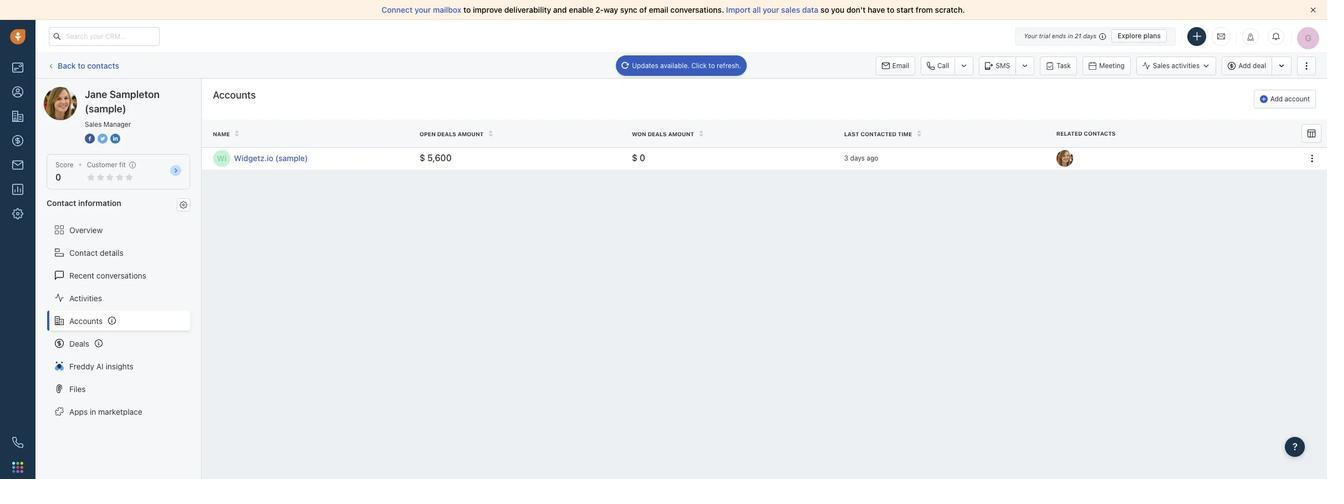 Task type: vqa. For each thing, say whether or not it's contained in the screenshot.
"Add deal" 'Button'
yes



Task type: locate. For each thing, give the bounding box(es) containing it.
in right apps on the bottom of the page
[[90, 407, 96, 417]]

to right click
[[709, 61, 715, 70]]

(sample) for jane sampleton (sample) sales manager
[[85, 103, 126, 115]]

1 horizontal spatial sales
[[1153, 61, 1170, 70]]

(sample) for jane sampleton (sample)
[[125, 86, 157, 96]]

connect your mailbox link
[[382, 5, 463, 14]]

contact down 0 button
[[47, 199, 76, 208]]

jane inside the jane sampleton (sample) sales manager
[[85, 89, 107, 100]]

1 horizontal spatial add
[[1270, 95, 1283, 103]]

jane sampleton (sample) sales manager
[[85, 89, 160, 129]]

0 horizontal spatial days
[[850, 154, 865, 163]]

contact up the 'recent'
[[69, 248, 98, 258]]

21
[[1075, 32, 1081, 39]]

apps in marketplace
[[69, 407, 142, 417]]

conversations.
[[670, 5, 724, 14]]

1 vertical spatial sales
[[85, 120, 102, 129]]

updates available. click to refresh. link
[[616, 55, 747, 76]]

manager
[[104, 120, 131, 129]]

0 vertical spatial in
[[1068, 32, 1073, 39]]

your right all
[[763, 5, 779, 14]]

meeting
[[1099, 61, 1125, 70]]

task
[[1057, 61, 1071, 70]]

jane sampleton (sample)
[[66, 86, 157, 96]]

accounts up name
[[213, 89, 256, 101]]

2 $ from the left
[[632, 153, 637, 163]]

0 vertical spatial (sample)
[[125, 86, 157, 96]]

0 horizontal spatial in
[[90, 407, 96, 417]]

don't
[[846, 5, 866, 14]]

deals right open
[[437, 131, 456, 137]]

1 horizontal spatial your
[[763, 5, 779, 14]]

of
[[639, 5, 647, 14]]

sampleton for jane sampleton (sample)
[[85, 86, 123, 96]]

$ for $ 5,600
[[420, 153, 425, 163]]

0 vertical spatial days
[[1083, 32, 1097, 39]]

sales left activities
[[1153, 61, 1170, 70]]

facebook circled image
[[85, 133, 95, 145]]

sampleton inside the jane sampleton (sample) sales manager
[[110, 89, 160, 100]]

customer fit
[[87, 161, 126, 169]]

in left 21 on the top of page
[[1068, 32, 1073, 39]]

contacts right related
[[1084, 130, 1116, 137]]

(sample)
[[125, 86, 157, 96], [85, 103, 126, 115], [275, 154, 308, 163]]

$ down won at left top
[[632, 153, 637, 163]]

(sample) inside the jane sampleton (sample) sales manager
[[85, 103, 126, 115]]

jane
[[66, 86, 83, 96], [85, 89, 107, 100]]

in
[[1068, 32, 1073, 39], [90, 407, 96, 417]]

contact
[[47, 199, 76, 208], [69, 248, 98, 258]]

0 vertical spatial add
[[1239, 61, 1251, 70]]

0 horizontal spatial $
[[420, 153, 425, 163]]

trial
[[1039, 32, 1050, 39]]

amount right open
[[458, 131, 484, 137]]

add left account
[[1270, 95, 1283, 103]]

ago
[[867, 154, 878, 163]]

open deals amount
[[420, 131, 484, 137]]

(sample) right widgetz.io
[[275, 154, 308, 163]]

0 vertical spatial 0
[[640, 153, 645, 163]]

sales inside the jane sampleton (sample) sales manager
[[85, 120, 102, 129]]

explore plans link
[[1112, 29, 1167, 43]]

0 horizontal spatial 0
[[55, 172, 61, 182]]

deliverability
[[504, 5, 551, 14]]

1 vertical spatial 0
[[55, 172, 61, 182]]

your left mailbox
[[415, 5, 431, 14]]

sampleton
[[85, 86, 123, 96], [110, 89, 160, 100]]

0 vertical spatial contact
[[47, 199, 76, 208]]

deals for won
[[648, 131, 667, 137]]

freddy ai insights
[[69, 362, 133, 371]]

sampleton down back to contacts
[[85, 86, 123, 96]]

1 horizontal spatial amount
[[668, 131, 694, 137]]

mailbox
[[433, 5, 461, 14]]

0 horizontal spatial add
[[1239, 61, 1251, 70]]

contacts
[[87, 61, 119, 70], [1084, 130, 1116, 137]]

1 amount from the left
[[458, 131, 484, 137]]

1 horizontal spatial jane
[[85, 89, 107, 100]]

to
[[463, 5, 471, 14], [887, 5, 894, 14], [78, 61, 85, 70], [709, 61, 715, 70]]

add account
[[1270, 95, 1310, 103]]

refresh.
[[717, 61, 741, 70]]

recent conversations
[[69, 271, 146, 280]]

freddy
[[69, 362, 94, 371]]

1 horizontal spatial contacts
[[1084, 130, 1116, 137]]

wi button
[[213, 150, 231, 168]]

0
[[640, 153, 645, 163], [55, 172, 61, 182]]

1 horizontal spatial $
[[632, 153, 637, 163]]

available.
[[660, 61, 689, 70]]

3 days ago
[[844, 154, 878, 163]]

$ left 5,600
[[420, 153, 425, 163]]

add left deal
[[1239, 61, 1251, 70]]

your
[[415, 5, 431, 14], [763, 5, 779, 14]]

time
[[898, 131, 912, 137]]

and
[[553, 5, 567, 14]]

jane down the back
[[66, 86, 83, 96]]

0 for $ 0
[[640, 153, 645, 163]]

explore
[[1118, 32, 1142, 40]]

1 vertical spatial accounts
[[69, 316, 103, 326]]

accounts
[[213, 89, 256, 101], [69, 316, 103, 326]]

1 deals from the left
[[437, 131, 456, 137]]

task button
[[1040, 56, 1077, 75]]

information
[[78, 199, 121, 208]]

related
[[1056, 130, 1082, 137]]

0 down won at left top
[[640, 153, 645, 163]]

your
[[1024, 32, 1037, 39]]

1 horizontal spatial accounts
[[213, 89, 256, 101]]

accounts down the activities
[[69, 316, 103, 326]]

to right the back
[[78, 61, 85, 70]]

updates
[[632, 61, 658, 70]]

(sample) down jane sampleton (sample)
[[85, 103, 126, 115]]

name
[[213, 131, 230, 137]]

sales up facebook circled icon
[[85, 120, 102, 129]]

0 horizontal spatial contacts
[[87, 61, 119, 70]]

deals right won at left top
[[648, 131, 667, 137]]

0 horizontal spatial sales
[[85, 120, 102, 129]]

back
[[58, 61, 76, 70]]

import
[[726, 5, 750, 14]]

insights
[[106, 362, 133, 371]]

0 horizontal spatial amount
[[458, 131, 484, 137]]

add
[[1239, 61, 1251, 70], [1270, 95, 1283, 103]]

to right mailbox
[[463, 5, 471, 14]]

0 vertical spatial accounts
[[213, 89, 256, 101]]

2 amount from the left
[[668, 131, 694, 137]]

0 horizontal spatial your
[[415, 5, 431, 14]]

0 inside score 0
[[55, 172, 61, 182]]

conversations
[[96, 271, 146, 280]]

amount right won at left top
[[668, 131, 694, 137]]

1 vertical spatial contact
[[69, 248, 98, 258]]

0 horizontal spatial deals
[[437, 131, 456, 137]]

0 down score
[[55, 172, 61, 182]]

jane down back to contacts
[[85, 89, 107, 100]]

freshworks switcher image
[[12, 462, 23, 473]]

add account button
[[1254, 90, 1316, 109]]

days right 21 on the top of page
[[1083, 32, 1097, 39]]

mng settings image
[[180, 201, 187, 209]]

0 horizontal spatial jane
[[66, 86, 83, 96]]

(sample) up the manager
[[125, 86, 157, 96]]

scratch.
[[935, 5, 965, 14]]

import all your sales data link
[[726, 5, 820, 14]]

0 vertical spatial sales
[[1153, 61, 1170, 70]]

days right 3
[[850, 154, 865, 163]]

deals
[[437, 131, 456, 137], [648, 131, 667, 137]]

jane for jane sampleton (sample)
[[66, 86, 83, 96]]

sampleton up the manager
[[110, 89, 160, 100]]

$ 5,600
[[420, 153, 452, 163]]

marketplace
[[98, 407, 142, 417]]

add deal
[[1239, 61, 1266, 70]]

contacts up jane sampleton (sample)
[[87, 61, 119, 70]]

1 horizontal spatial deals
[[648, 131, 667, 137]]

1 $ from the left
[[420, 153, 425, 163]]

amount
[[458, 131, 484, 137], [668, 131, 694, 137]]

1 vertical spatial add
[[1270, 95, 1283, 103]]

1 vertical spatial (sample)
[[85, 103, 126, 115]]

contact information
[[47, 199, 121, 208]]

1 horizontal spatial days
[[1083, 32, 1097, 39]]

$
[[420, 153, 425, 163], [632, 153, 637, 163]]

email button
[[876, 56, 915, 75]]

0 horizontal spatial accounts
[[69, 316, 103, 326]]

1 horizontal spatial 0
[[640, 153, 645, 163]]

2 deals from the left
[[648, 131, 667, 137]]

sales activities button
[[1136, 56, 1222, 75], [1136, 56, 1216, 75]]

score
[[55, 161, 74, 169]]



Task type: describe. For each thing, give the bounding box(es) containing it.
0 for score 0
[[55, 172, 61, 182]]

back to contacts
[[58, 61, 119, 70]]

data
[[802, 5, 818, 14]]

won
[[632, 131, 646, 137]]

sampleton for jane sampleton (sample) sales manager
[[110, 89, 160, 100]]

2-
[[595, 5, 604, 14]]

files
[[69, 384, 86, 394]]

jane for jane sampleton (sample) sales manager
[[85, 89, 107, 100]]

deals
[[69, 339, 89, 348]]

close image
[[1310, 7, 1316, 13]]

add for add deal
[[1239, 61, 1251, 70]]

twitter circled image
[[98, 133, 108, 145]]

contact for contact information
[[47, 199, 76, 208]]

sales activities
[[1153, 61, 1200, 70]]

phone element
[[7, 432, 29, 454]]

activities
[[1172, 61, 1200, 70]]

call link
[[921, 56, 955, 75]]

add for add account
[[1270, 95, 1283, 103]]

email
[[892, 61, 909, 70]]

0 vertical spatial contacts
[[87, 61, 119, 70]]

email
[[649, 5, 668, 14]]

last
[[844, 131, 859, 137]]

5,600
[[427, 153, 452, 163]]

contact for contact details
[[69, 248, 98, 258]]

improve
[[473, 5, 502, 14]]

widgetz.io (sample) link
[[234, 153, 409, 164]]

0 button
[[55, 172, 61, 182]]

customer
[[87, 161, 117, 169]]

recent
[[69, 271, 94, 280]]

1 your from the left
[[415, 5, 431, 14]]

contact details
[[69, 248, 123, 258]]

all
[[752, 5, 761, 14]]

meeting button
[[1083, 56, 1131, 75]]

$ 0
[[632, 153, 645, 163]]

3
[[844, 154, 848, 163]]

last contacted time
[[844, 131, 912, 137]]

deal
[[1253, 61, 1266, 70]]

enable
[[569, 5, 593, 14]]

fit
[[119, 161, 126, 169]]

add deal button
[[1222, 56, 1272, 75]]

start
[[896, 5, 914, 14]]

ai
[[96, 362, 103, 371]]

call button
[[921, 56, 955, 75]]

phone image
[[12, 437, 23, 448]]

deals for open
[[437, 131, 456, 137]]

1 horizontal spatial in
[[1068, 32, 1073, 39]]

linkedin circled image
[[110, 133, 120, 145]]

to left 'start'
[[887, 5, 894, 14]]

activities
[[69, 294, 102, 303]]

overview
[[69, 225, 103, 235]]

way
[[604, 5, 618, 14]]

updates available. click to refresh.
[[632, 61, 741, 70]]

Search your CRM... text field
[[49, 27, 160, 46]]

related contacts
[[1056, 130, 1116, 137]]

open
[[420, 131, 436, 137]]

from
[[916, 5, 933, 14]]

connect
[[382, 5, 413, 14]]

amount for won deals amount
[[668, 131, 694, 137]]

sync
[[620, 5, 637, 14]]

explore plans
[[1118, 32, 1161, 40]]

widgetz.io
[[234, 154, 273, 163]]

1 vertical spatial in
[[90, 407, 96, 417]]

have
[[868, 5, 885, 14]]

what's new image
[[1247, 33, 1254, 41]]

contacted
[[861, 131, 896, 137]]

score 0
[[55, 161, 74, 182]]

$ for $ 0
[[632, 153, 637, 163]]

sales
[[781, 5, 800, 14]]

back to contacts link
[[47, 57, 120, 74]]

details
[[100, 248, 123, 258]]

plans
[[1143, 32, 1161, 40]]

amount for open deals amount
[[458, 131, 484, 137]]

2 vertical spatial (sample)
[[275, 154, 308, 163]]

1 vertical spatial days
[[850, 154, 865, 163]]

so
[[820, 5, 829, 14]]

2 your from the left
[[763, 5, 779, 14]]

sms button
[[979, 56, 1016, 75]]

send email image
[[1217, 31, 1225, 41]]

call
[[937, 61, 949, 70]]

click
[[691, 61, 707, 70]]

wi
[[217, 154, 226, 163]]

widgetz.io (sample)
[[234, 154, 308, 163]]

ends
[[1052, 32, 1066, 39]]

1 vertical spatial contacts
[[1084, 130, 1116, 137]]

apps
[[69, 407, 88, 417]]

your trial ends in 21 days
[[1024, 32, 1097, 39]]



